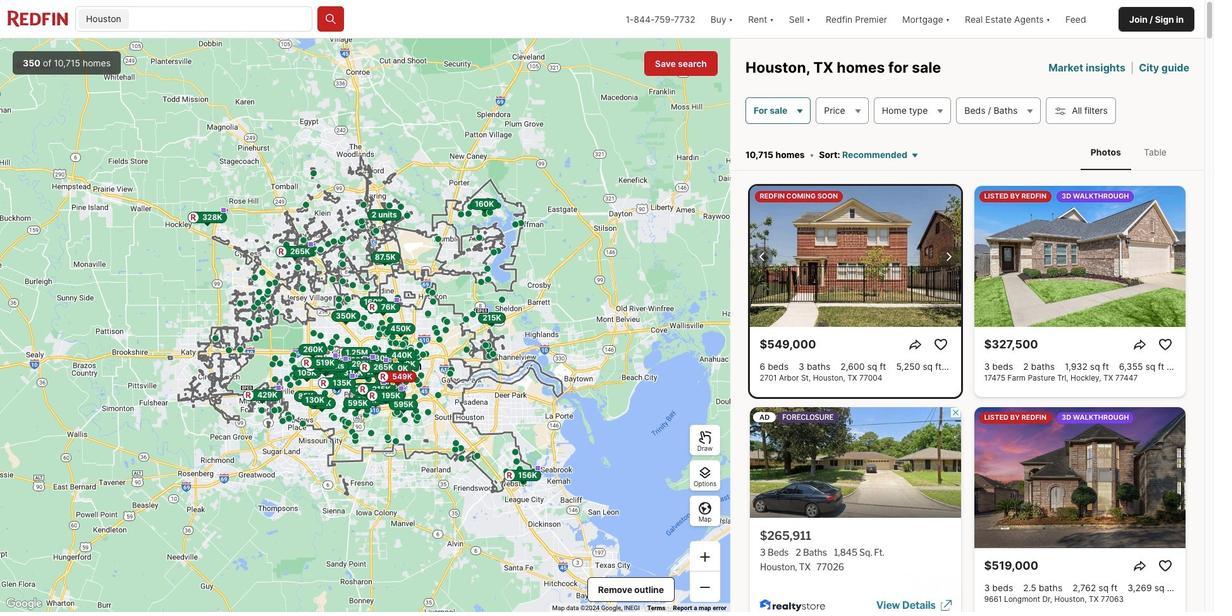 Task type: describe. For each thing, give the bounding box(es) containing it.
map region
[[0, 39, 731, 612]]

toggle search results table view tab
[[1134, 136, 1177, 168]]

2 add home to favorites checkbox from the left
[[1155, 335, 1176, 355]]

next image
[[941, 249, 956, 264]]

submit search image
[[324, 13, 337, 25]]

previous image
[[755, 249, 770, 264]]

google image
[[3, 596, 45, 612]]

add home to favorites image inside option
[[1158, 558, 1173, 574]]

ad element
[[750, 408, 961, 612]]

Add home to favorites checkbox
[[1155, 556, 1176, 576]]



Task type: locate. For each thing, give the bounding box(es) containing it.
0 horizontal spatial add home to favorites checkbox
[[931, 335, 951, 355]]

1 add home to favorites checkbox from the left
[[931, 335, 951, 355]]

1 horizontal spatial add home to favorites checkbox
[[1155, 335, 1176, 355]]

advertisement image
[[743, 402, 968, 612]]

toggle search results photos view tab
[[1081, 136, 1132, 168]]

share home image
[[908, 337, 923, 352], [1133, 337, 1148, 352], [1133, 558, 1148, 574]]

None search field
[[131, 7, 312, 32]]

add home to favorites image
[[933, 337, 949, 352], [1158, 337, 1173, 352], [1158, 558, 1173, 574]]

tab list
[[1068, 134, 1190, 170]]

Add home to favorites checkbox
[[931, 335, 951, 355], [1155, 335, 1176, 355]]



Task type: vqa. For each thing, say whether or not it's contained in the screenshot.
the rightmost Share home icon
yes



